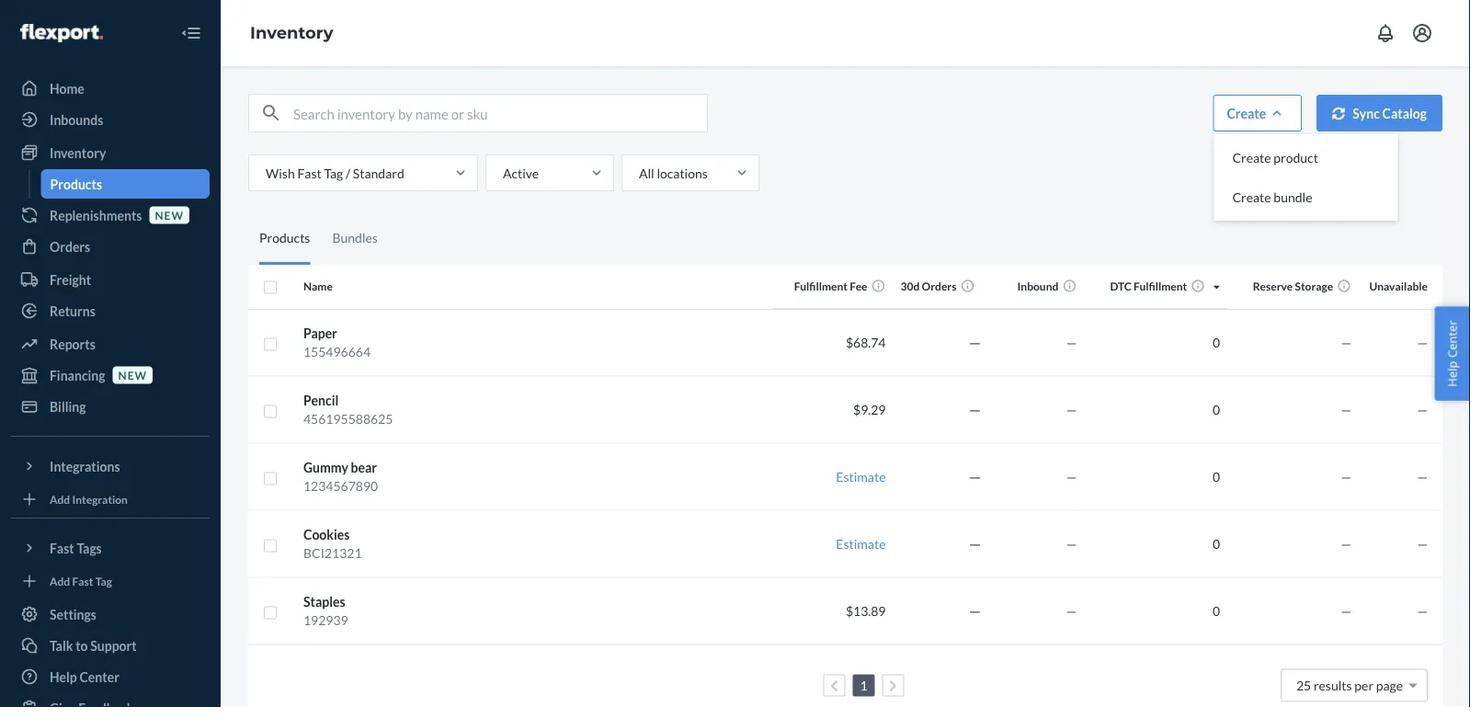 Task type: locate. For each thing, give the bounding box(es) containing it.
0 horizontal spatial new
[[118, 368, 147, 382]]

1 horizontal spatial help
[[1445, 361, 1461, 387]]

fulfillment
[[795, 280, 848, 293], [1134, 280, 1188, 293]]

estimate
[[836, 469, 886, 485], [836, 536, 886, 552]]

create left bundle
[[1233, 189, 1272, 205]]

new down the products link
[[155, 208, 184, 222]]

fulfillment left the fee
[[795, 280, 848, 293]]

inbound
[[1018, 280, 1059, 293]]

inbounds link
[[11, 105, 210, 134]]

open notifications image
[[1375, 22, 1397, 44]]

staples
[[304, 594, 345, 610]]

open account menu image
[[1412, 22, 1434, 44]]

1 vertical spatial tag
[[95, 574, 112, 588]]

cookies
[[304, 527, 350, 543]]

fast left tags
[[50, 540, 74, 556]]

4 square image from the top
[[263, 606, 278, 620]]

2 estimate from the top
[[836, 536, 886, 552]]

square image left gummy
[[263, 471, 278, 486]]

2 vertical spatial create
[[1233, 189, 1272, 205]]

—
[[1067, 335, 1077, 350], [1342, 335, 1352, 350], [1418, 335, 1429, 350], [1067, 402, 1077, 418], [1342, 402, 1352, 418], [1418, 402, 1429, 418], [1067, 469, 1077, 485], [1342, 469, 1352, 485], [1418, 469, 1429, 485], [1067, 536, 1077, 552], [1342, 536, 1352, 552], [1418, 536, 1429, 552], [1067, 603, 1077, 619], [1342, 603, 1352, 619], [1418, 603, 1429, 619]]

1 fulfillment from the left
[[795, 280, 848, 293]]

1 vertical spatial new
[[118, 368, 147, 382]]

help center
[[1445, 320, 1461, 387], [50, 669, 120, 685]]

1 estimate from the top
[[836, 469, 886, 485]]

estimate link down $9.29
[[836, 469, 886, 485]]

sync alt image
[[1333, 107, 1346, 120]]

0 horizontal spatial products
[[50, 176, 102, 192]]

close navigation image
[[180, 22, 202, 44]]

square image for 155496664
[[263, 337, 278, 352]]

tag
[[324, 165, 343, 181], [95, 574, 112, 588]]

reports
[[50, 336, 95, 352]]

0 vertical spatial create
[[1228, 105, 1267, 121]]

add integration
[[50, 493, 128, 506]]

tag left /
[[324, 165, 343, 181]]

fast for add
[[72, 574, 93, 588]]

inventory link
[[250, 23, 334, 43], [11, 138, 210, 167]]

0 for $68.74
[[1213, 335, 1221, 350]]

unavailable
[[1370, 280, 1429, 293]]

orders right '30d'
[[922, 280, 957, 293]]

add left integration
[[50, 493, 70, 506]]

new
[[155, 208, 184, 222], [118, 368, 147, 382]]

orders
[[50, 239, 90, 254], [922, 280, 957, 293]]

create up the create product
[[1228, 105, 1267, 121]]

add fast tag
[[50, 574, 112, 588]]

support
[[90, 638, 137, 654]]

catalog
[[1383, 105, 1428, 121]]

1 vertical spatial center
[[80, 669, 120, 685]]

estimate for 1234567890
[[836, 469, 886, 485]]

estimate down $9.29
[[836, 469, 886, 485]]

inventory
[[250, 23, 334, 43], [50, 145, 106, 161]]

products up the replenishments in the top left of the page
[[50, 176, 102, 192]]

new down reports link
[[118, 368, 147, 382]]

settings link
[[11, 600, 210, 629]]

help
[[1445, 361, 1461, 387], [50, 669, 77, 685]]

0 vertical spatial add
[[50, 493, 70, 506]]

gummy
[[304, 460, 349, 476]]

0 vertical spatial estimate
[[836, 469, 886, 485]]

2 square image from the top
[[263, 404, 278, 419]]

billing link
[[11, 392, 210, 421]]

0 vertical spatial fast
[[297, 165, 322, 181]]

product
[[1274, 150, 1319, 165]]

1 vertical spatial add
[[50, 574, 70, 588]]

0 vertical spatial inventory
[[250, 23, 334, 43]]

1 vertical spatial fast
[[50, 540, 74, 556]]

gummy bear 1234567890
[[304, 460, 378, 494]]

add up settings
[[50, 574, 70, 588]]

0 horizontal spatial orders
[[50, 239, 90, 254]]

1 vertical spatial estimate link
[[836, 536, 886, 552]]

fast down tags
[[72, 574, 93, 588]]

1 vertical spatial estimate
[[836, 536, 886, 552]]

0 vertical spatial tag
[[324, 165, 343, 181]]

estimate link
[[836, 469, 886, 485], [836, 536, 886, 552]]

fast inside add fast tag link
[[72, 574, 93, 588]]

30d
[[901, 280, 920, 293]]

1 estimate link from the top
[[836, 469, 886, 485]]

1 0 from the top
[[1213, 335, 1221, 350]]

5 0 from the top
[[1213, 603, 1221, 619]]

square image
[[263, 337, 278, 352], [263, 471, 278, 486], [263, 539, 278, 553], [263, 606, 278, 620]]

fast inside fast tags dropdown button
[[50, 540, 74, 556]]

2 ― from the top
[[969, 402, 982, 418]]

square image left the pencil
[[263, 404, 278, 419]]

0 vertical spatial square image
[[263, 280, 278, 295]]

reports link
[[11, 329, 210, 359]]

fulfillment right the dtc
[[1134, 280, 1188, 293]]

orders up freight
[[50, 239, 90, 254]]

1 horizontal spatial orders
[[922, 280, 957, 293]]

0 vertical spatial help
[[1445, 361, 1461, 387]]

0 vertical spatial products
[[50, 176, 102, 192]]

results
[[1314, 678, 1353, 694]]

create
[[1228, 105, 1267, 121], [1233, 150, 1272, 165], [1233, 189, 1272, 205]]

fast tags button
[[11, 534, 210, 563]]

page
[[1377, 678, 1404, 694]]

square image for 192939
[[263, 606, 278, 620]]

fast tags
[[50, 540, 102, 556]]

1 horizontal spatial inventory link
[[250, 23, 334, 43]]

0 vertical spatial estimate link
[[836, 469, 886, 485]]

replenishments
[[50, 207, 142, 223]]

456195588625
[[304, 411, 393, 427]]

reserve
[[1254, 280, 1294, 293]]

square image
[[263, 280, 278, 295], [263, 404, 278, 419]]

1 square image from the top
[[263, 280, 278, 295]]

square image left staples at the bottom left
[[263, 606, 278, 620]]

0 horizontal spatial inventory
[[50, 145, 106, 161]]

3 square image from the top
[[263, 539, 278, 553]]

0 vertical spatial inventory link
[[250, 23, 334, 43]]

1 vertical spatial square image
[[263, 404, 278, 419]]

0 vertical spatial new
[[155, 208, 184, 222]]

2 square image from the top
[[263, 471, 278, 486]]

products
[[50, 176, 102, 192], [259, 230, 310, 246]]

3 0 from the top
[[1213, 469, 1221, 485]]

0 vertical spatial center
[[1445, 320, 1461, 358]]

standard
[[353, 165, 405, 181]]

1 ― from the top
[[969, 335, 982, 350]]

square image left paper
[[263, 337, 278, 352]]

4 ― from the top
[[969, 536, 982, 552]]

square image left the name
[[263, 280, 278, 295]]

home
[[50, 80, 84, 96]]

square image for fulfillment fee
[[263, 280, 278, 295]]

square image left cookies
[[263, 539, 278, 553]]

$68.74
[[846, 335, 886, 350]]

1 horizontal spatial center
[[1445, 320, 1461, 358]]

create for create product
[[1233, 150, 1272, 165]]

1 vertical spatial orders
[[922, 280, 957, 293]]

1 horizontal spatial help center
[[1445, 320, 1461, 387]]

sync catalog button
[[1317, 95, 1443, 132]]

1 add from the top
[[50, 493, 70, 506]]

freight
[[50, 272, 91, 287]]

2 vertical spatial fast
[[72, 574, 93, 588]]

0 horizontal spatial help
[[50, 669, 77, 685]]

all
[[639, 165, 655, 181]]

2 estimate link from the top
[[836, 536, 886, 552]]

1 vertical spatial products
[[259, 230, 310, 246]]

2 add from the top
[[50, 574, 70, 588]]

1 horizontal spatial new
[[155, 208, 184, 222]]

1 horizontal spatial tag
[[324, 165, 343, 181]]

0 horizontal spatial tag
[[95, 574, 112, 588]]

1 square image from the top
[[263, 337, 278, 352]]

sync
[[1353, 105, 1381, 121]]

1 vertical spatial inventory link
[[11, 138, 210, 167]]

center
[[1445, 320, 1461, 358], [80, 669, 120, 685]]

fast
[[297, 165, 322, 181], [50, 540, 74, 556], [72, 574, 93, 588]]

5 ― from the top
[[969, 603, 982, 619]]

tag down fast tags dropdown button
[[95, 574, 112, 588]]

1 vertical spatial help
[[50, 669, 77, 685]]

0 horizontal spatial fulfillment
[[795, 280, 848, 293]]

help center inside button
[[1445, 320, 1461, 387]]

square image for 1234567890
[[263, 471, 278, 486]]

add inside add fast tag link
[[50, 574, 70, 588]]

pencil 456195588625
[[304, 393, 393, 427]]

/
[[346, 165, 351, 181]]

create left product
[[1233, 150, 1272, 165]]

― for $13.89
[[969, 603, 982, 619]]

0 horizontal spatial inventory link
[[11, 138, 210, 167]]

products link
[[41, 169, 210, 199]]

products up the name
[[259, 230, 310, 246]]

0 vertical spatial help center
[[1445, 320, 1461, 387]]

estimate link up the $13.89
[[836, 536, 886, 552]]

fast right wish
[[297, 165, 322, 181]]

talk to support
[[50, 638, 137, 654]]

1 vertical spatial inventory
[[50, 145, 106, 161]]

talk to support button
[[11, 631, 210, 660]]

2 0 from the top
[[1213, 402, 1221, 418]]

add for add integration
[[50, 493, 70, 506]]

1 vertical spatial create
[[1233, 150, 1272, 165]]

estimate up the $13.89
[[836, 536, 886, 552]]

wish
[[266, 165, 295, 181]]

freight link
[[11, 265, 210, 294]]

0 horizontal spatial help center
[[50, 669, 120, 685]]

add inside the add integration link
[[50, 493, 70, 506]]

pencil
[[304, 393, 339, 408]]

1 horizontal spatial fulfillment
[[1134, 280, 1188, 293]]

square image for $9.29
[[263, 404, 278, 419]]



Task type: vqa. For each thing, say whether or not it's contained in the screenshot.
"Create product"
yes



Task type: describe. For each thing, give the bounding box(es) containing it.
192939
[[304, 613, 348, 628]]

estimate link for bci21321
[[836, 536, 886, 552]]

dtc
[[1111, 280, 1132, 293]]

locations
[[657, 165, 708, 181]]

help center button
[[1435, 306, 1471, 401]]

1
[[861, 678, 868, 694]]

add fast tag link
[[11, 570, 210, 592]]

integrations
[[50, 459, 120, 474]]

$9.29
[[854, 402, 886, 418]]

help inside button
[[1445, 361, 1461, 387]]

estimate link for 1234567890
[[836, 469, 886, 485]]

3 ― from the top
[[969, 469, 982, 485]]

create for create bundle
[[1233, 189, 1272, 205]]

integration
[[72, 493, 128, 506]]

― for $9.29
[[969, 402, 982, 418]]

new for replenishments
[[155, 208, 184, 222]]

settings
[[50, 607, 97, 622]]

tag for wish
[[324, 165, 343, 181]]

products inside the products link
[[50, 176, 102, 192]]

25 results per page option
[[1297, 678, 1404, 694]]

orders link
[[11, 232, 210, 261]]

bear
[[351, 460, 377, 476]]

staples 192939
[[304, 594, 348, 628]]

1234567890
[[304, 478, 378, 494]]

all locations
[[639, 165, 708, 181]]

chevron left image
[[831, 680, 839, 692]]

square image for bci21321
[[263, 539, 278, 553]]

1 horizontal spatial inventory
[[250, 23, 334, 43]]

add integration link
[[11, 488, 210, 511]]

1 vertical spatial help center
[[50, 669, 120, 685]]

wish fast tag / standard
[[266, 165, 405, 181]]

billing
[[50, 399, 86, 414]]

fee
[[850, 280, 868, 293]]

reserve storage
[[1254, 280, 1334, 293]]

create for create
[[1228, 105, 1267, 121]]

cookies bci21321
[[304, 527, 362, 561]]

tag for add
[[95, 574, 112, 588]]

active
[[503, 165, 539, 181]]

inbounds
[[50, 112, 103, 127]]

returns link
[[11, 296, 210, 326]]

storage
[[1296, 280, 1334, 293]]

talk
[[50, 638, 73, 654]]

bci21321
[[304, 545, 362, 561]]

$13.89
[[846, 603, 886, 619]]

financing
[[50, 367, 105, 383]]

0 for $13.89
[[1213, 603, 1221, 619]]

add for add fast tag
[[50, 574, 70, 588]]

1 link
[[857, 678, 872, 694]]

0 for $9.29
[[1213, 402, 1221, 418]]

create bundle
[[1233, 189, 1313, 205]]

paper 155496664
[[304, 326, 371, 360]]

create product button
[[1218, 138, 1395, 177]]

― for $68.74
[[969, 335, 982, 350]]

1 horizontal spatial products
[[259, 230, 310, 246]]

bundle
[[1274, 189, 1313, 205]]

25 results per page
[[1297, 678, 1404, 694]]

returns
[[50, 303, 96, 319]]

0 horizontal spatial center
[[80, 669, 120, 685]]

fulfillment fee
[[795, 280, 868, 293]]

estimate for bci21321
[[836, 536, 886, 552]]

create product
[[1233, 150, 1319, 165]]

fast for wish
[[297, 165, 322, 181]]

4 0 from the top
[[1213, 536, 1221, 552]]

30d orders
[[901, 280, 957, 293]]

flexport logo image
[[20, 24, 103, 42]]

to
[[76, 638, 88, 654]]

0 vertical spatial orders
[[50, 239, 90, 254]]

create bundle button
[[1218, 177, 1395, 217]]

help center link
[[11, 662, 210, 692]]

center inside button
[[1445, 320, 1461, 358]]

per
[[1355, 678, 1374, 694]]

2 fulfillment from the left
[[1134, 280, 1188, 293]]

paper
[[304, 326, 337, 341]]

chevron right image
[[890, 680, 898, 692]]

bundles
[[332, 230, 378, 246]]

Search inventory by name or sku text field
[[293, 95, 707, 132]]

sync catalog
[[1353, 105, 1428, 121]]

tags
[[77, 540, 102, 556]]

integrations button
[[11, 452, 210, 481]]

name
[[304, 280, 333, 293]]

dtc fulfillment
[[1111, 280, 1188, 293]]

new for financing
[[118, 368, 147, 382]]

home link
[[11, 74, 210, 103]]

155496664
[[304, 344, 371, 360]]

25
[[1297, 678, 1312, 694]]



